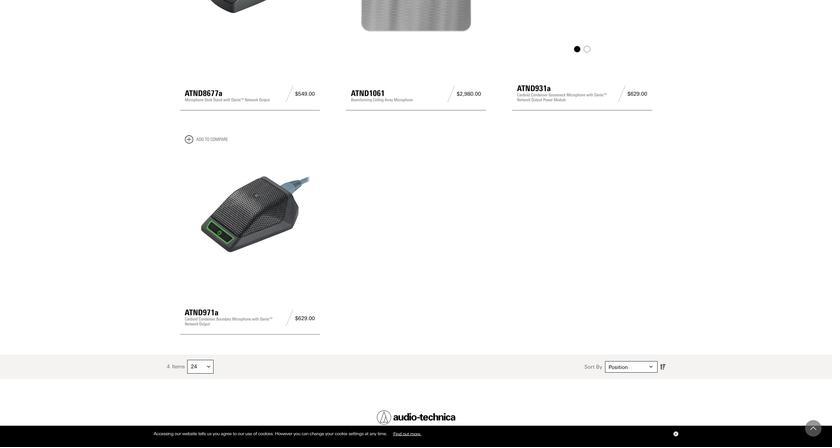 Task type: describe. For each thing, give the bounding box(es) containing it.
with for atnd971a
[[252, 317, 259, 322]]

$549.00
[[295, 91, 315, 97]]

$629.00 for atnd931a
[[628, 91, 648, 97]]

with for atnd931a
[[587, 93, 594, 97]]

1 vertical spatial to
[[233, 432, 237, 437]]

atnd8677a image
[[185, 0, 315, 41]]

atnd1061 image
[[351, 0, 482, 41]]

carrat down image
[[207, 366, 211, 369]]

network for atnd971a
[[185, 322, 198, 327]]

$2,980.00
[[457, 91, 482, 97]]

compare
[[211, 137, 228, 142]]

find
[[394, 432, 402, 437]]

us
[[207, 432, 212, 437]]

atnd971a
[[185, 308, 219, 318]]

more.
[[411, 432, 422, 437]]

at
[[365, 432, 369, 437]]

atnd971a cardioid condenser boundary microphone with dante™ network output
[[185, 308, 273, 327]]

divider line image for atnd8677a
[[284, 86, 295, 102]]

network for atnd931a
[[518, 97, 531, 102]]

dante™ inside atnd8677a microphone desk stand with dante™ network output
[[231, 97, 244, 102]]

find out more. link
[[389, 429, 427, 440]]

module
[[554, 97, 566, 102]]

atnd931a cardioid condenser gooseneck microphone with dante™ network output power module
[[518, 84, 607, 102]]

atnd8677a
[[185, 89, 223, 98]]

carrat down image
[[650, 366, 653, 369]]

use
[[246, 432, 252, 437]]

4
[[167, 364, 170, 370]]

power
[[544, 97, 553, 102]]

by
[[597, 364, 603, 371]]

with inside atnd8677a microphone desk stand with dante™ network output
[[224, 97, 230, 102]]

change
[[310, 432, 324, 437]]

out
[[403, 432, 409, 437]]

ceiling
[[373, 97, 384, 102]]

condenser for atnd931a
[[532, 93, 548, 97]]

dante™ for atnd971a
[[260, 317, 273, 322]]

gooseneck
[[549, 93, 566, 97]]

network inside atnd8677a microphone desk stand with dante™ network output
[[245, 97, 258, 102]]

4 items
[[167, 364, 185, 370]]

add to compare
[[196, 137, 228, 142]]

1 our from the left
[[175, 432, 181, 437]]

website
[[182, 432, 197, 437]]

dante™ for atnd931a
[[595, 93, 607, 97]]

2 our from the left
[[238, 432, 244, 437]]

atnd971a image
[[185, 149, 315, 279]]

divider line image for atnd1061
[[446, 86, 457, 102]]

sort
[[585, 364, 595, 371]]

atnd8677a microphone desk stand with dante™ network output
[[185, 89, 270, 102]]

your
[[325, 432, 334, 437]]

accessing our website tells us you agree to our use of cookies. however you can change your cookie settings at any time.
[[154, 432, 389, 437]]

stand
[[213, 97, 223, 102]]

output for atnd931a
[[532, 97, 543, 102]]

any
[[370, 432, 377, 437]]



Task type: locate. For each thing, give the bounding box(es) containing it.
condenser
[[532, 93, 548, 97], [199, 317, 216, 322]]

cookie
[[335, 432, 348, 437]]

find out more.
[[394, 432, 422, 437]]

microphone right "array"
[[394, 97, 413, 102]]

0 horizontal spatial to
[[205, 137, 210, 142]]

cardioid left power
[[518, 93, 531, 97]]

2 you from the left
[[294, 432, 301, 437]]

microphone inside atnd1061 beamforming ceiling array microphone
[[394, 97, 413, 102]]

1 you from the left
[[213, 432, 220, 437]]

microphone
[[567, 93, 586, 97], [185, 97, 204, 102], [394, 97, 413, 102], [232, 317, 251, 322]]

our
[[175, 432, 181, 437], [238, 432, 244, 437]]

settings
[[349, 432, 364, 437]]

cookies.
[[258, 432, 274, 437]]

1 vertical spatial $629.00
[[295, 316, 315, 322]]

cardioid inside 'atnd971a cardioid condenser boundary microphone with dante™ network output'
[[185, 317, 198, 322]]

1 horizontal spatial output
[[259, 97, 270, 102]]

with right stand
[[224, 97, 230, 102]]

1 horizontal spatial you
[[294, 432, 301, 437]]

cardioid inside "atnd931a cardioid condenser gooseneck microphone with dante™ network output power module"
[[518, 93, 531, 97]]

output for atnd971a
[[199, 322, 210, 327]]

1 horizontal spatial dante™
[[260, 317, 273, 322]]

0 horizontal spatial cardioid
[[185, 317, 198, 322]]

output inside "atnd931a cardioid condenser gooseneck microphone with dante™ network output power module"
[[532, 97, 543, 102]]

atnd1061
[[351, 89, 385, 98]]

add to compare button
[[185, 136, 228, 144]]

with
[[587, 93, 594, 97], [224, 97, 230, 102], [252, 317, 259, 322]]

0 horizontal spatial dante™
[[231, 97, 244, 102]]

output inside 'atnd971a cardioid condenser boundary microphone with dante™ network output'
[[199, 322, 210, 327]]

condenser inside "atnd931a cardioid condenser gooseneck microphone with dante™ network output power module"
[[532, 93, 548, 97]]

beamforming
[[351, 97, 372, 102]]

0 horizontal spatial with
[[224, 97, 230, 102]]

you left can
[[294, 432, 301, 437]]

to right the agree
[[233, 432, 237, 437]]

add
[[196, 137, 204, 142]]

1 horizontal spatial to
[[233, 432, 237, 437]]

cardioid for atnd931a
[[518, 93, 531, 97]]

microphone for atnd931a
[[567, 93, 586, 97]]

0 horizontal spatial network
[[185, 322, 198, 327]]

0 vertical spatial to
[[205, 137, 210, 142]]

microphone left 'desk'
[[185, 97, 204, 102]]

1 horizontal spatial cardioid
[[518, 93, 531, 97]]

to right add
[[205, 137, 210, 142]]

option group
[[517, 44, 649, 54]]

microphone inside "atnd931a cardioid condenser gooseneck microphone with dante™ network output power module"
[[567, 93, 586, 97]]

0 horizontal spatial you
[[213, 432, 220, 437]]

1 vertical spatial condenser
[[199, 317, 216, 322]]

0 vertical spatial cardioid
[[518, 93, 531, 97]]

0 horizontal spatial our
[[175, 432, 181, 437]]

1 vertical spatial cardioid
[[185, 317, 198, 322]]

microphone for atnd1061
[[394, 97, 413, 102]]

arrow up image
[[811, 426, 817, 432]]

our left use
[[238, 432, 244, 437]]

$629.00 for atnd971a
[[295, 316, 315, 322]]

array
[[385, 97, 393, 102]]

store logo image
[[377, 411, 456, 426]]

1 horizontal spatial condenser
[[532, 93, 548, 97]]

microphone inside atnd8677a microphone desk stand with dante™ network output
[[185, 97, 204, 102]]

2 horizontal spatial with
[[587, 93, 594, 97]]

set descending direction image
[[661, 363, 666, 371]]

cardioid
[[518, 93, 531, 97], [185, 317, 198, 322]]

condenser left boundary
[[199, 317, 216, 322]]

2 horizontal spatial network
[[518, 97, 531, 102]]

network inside 'atnd971a cardioid condenser boundary microphone with dante™ network output'
[[185, 322, 198, 327]]

you
[[213, 432, 220, 437], [294, 432, 301, 437]]

dante™
[[595, 93, 607, 97], [231, 97, 244, 102], [260, 317, 273, 322]]

1 horizontal spatial network
[[245, 97, 258, 102]]

you right us
[[213, 432, 220, 437]]

our left website
[[175, 432, 181, 437]]

0 horizontal spatial output
[[199, 322, 210, 327]]

condenser inside 'atnd971a cardioid condenser boundary microphone with dante™ network output'
[[199, 317, 216, 322]]

0 horizontal spatial $629.00
[[295, 316, 315, 322]]

output
[[259, 97, 270, 102], [532, 97, 543, 102], [199, 322, 210, 327]]

1 horizontal spatial with
[[252, 317, 259, 322]]

cardioid for atnd971a
[[185, 317, 198, 322]]

with inside "atnd931a cardioid condenser gooseneck microphone with dante™ network output power module"
[[587, 93, 594, 97]]

agree
[[221, 432, 232, 437]]

time.
[[378, 432, 388, 437]]

sort by
[[585, 364, 603, 371]]

of
[[253, 432, 257, 437]]

with right module
[[587, 93, 594, 97]]

cross image
[[675, 433, 677, 436]]

to
[[205, 137, 210, 142], [233, 432, 237, 437]]

output inside atnd8677a microphone desk stand with dante™ network output
[[259, 97, 270, 102]]

desk
[[205, 97, 212, 102]]

0 vertical spatial $629.00
[[628, 91, 648, 97]]

dante™ inside "atnd931a cardioid condenser gooseneck microphone with dante™ network output power module"
[[595, 93, 607, 97]]

divider line image for atnd931a
[[617, 86, 628, 102]]

atnd931a
[[518, 84, 551, 93]]

divider line image for atnd971a
[[284, 311, 295, 327]]

boundary
[[217, 317, 231, 322]]

tells
[[198, 432, 206, 437]]

2 horizontal spatial output
[[532, 97, 543, 102]]

cardioid left boundary
[[185, 317, 198, 322]]

network inside "atnd931a cardioid condenser gooseneck microphone with dante™ network output power module"
[[518, 97, 531, 102]]

to inside button
[[205, 137, 210, 142]]

dante™ inside 'atnd971a cardioid condenser boundary microphone with dante™ network output'
[[260, 317, 273, 322]]

with inside 'atnd971a cardioid condenser boundary microphone with dante™ network output'
[[252, 317, 259, 322]]

microphone for atnd971a
[[232, 317, 251, 322]]

$629.00
[[628, 91, 648, 97], [295, 316, 315, 322]]

1 horizontal spatial our
[[238, 432, 244, 437]]

network
[[245, 97, 258, 102], [518, 97, 531, 102], [185, 322, 198, 327]]

condenser left gooseneck
[[532, 93, 548, 97]]

however
[[275, 432, 293, 437]]

microphone right boundary
[[232, 317, 251, 322]]

2 horizontal spatial dante™
[[595, 93, 607, 97]]

items
[[172, 364, 185, 370]]

0 vertical spatial condenser
[[532, 93, 548, 97]]

1 horizontal spatial $629.00
[[628, 91, 648, 97]]

with right boundary
[[252, 317, 259, 322]]

microphone inside 'atnd971a cardioid condenser boundary microphone with dante™ network output'
[[232, 317, 251, 322]]

can
[[302, 432, 309, 437]]

accessing
[[154, 432, 174, 437]]

atnd1061 beamforming ceiling array microphone
[[351, 89, 413, 102]]

0 horizontal spatial condenser
[[199, 317, 216, 322]]

microphone right module
[[567, 93, 586, 97]]

condenser for atnd971a
[[199, 317, 216, 322]]

divider line image
[[284, 86, 295, 102], [446, 86, 457, 102], [617, 86, 628, 102], [284, 311, 295, 327]]



Task type: vqa. For each thing, say whether or not it's contained in the screenshot.
agree
yes



